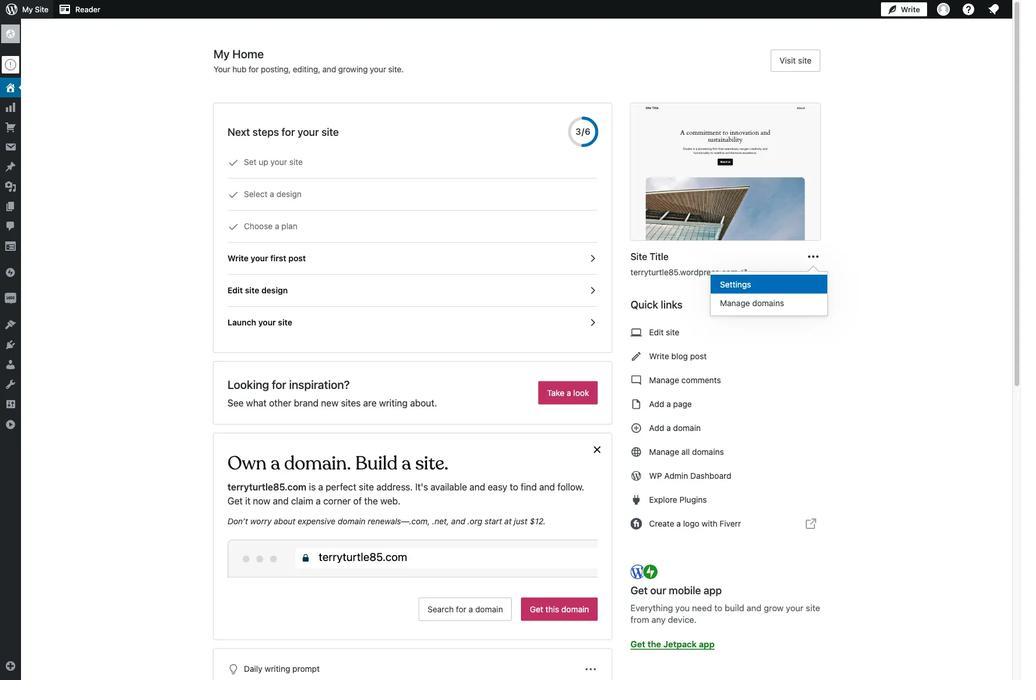 Task type: locate. For each thing, give the bounding box(es) containing it.
insert_drive_file image
[[631, 398, 643, 412]]

just
[[514, 517, 528, 526]]

0 vertical spatial write
[[901, 5, 921, 14]]

site left title
[[631, 251, 648, 262]]

visit site
[[780, 56, 812, 65]]

0 horizontal spatial edit
[[228, 286, 243, 295]]

a left site.
[[402, 452, 411, 476]]

1 task enabled image from the top
[[588, 253, 598, 264]]

add a domain
[[650, 424, 701, 433]]

a right the is at the left of page
[[318, 482, 323, 493]]

site.
[[415, 452, 449, 476]]

task enabled image
[[588, 253, 598, 264], [588, 318, 598, 328]]

0 vertical spatial img image
[[5, 267, 16, 278]]

post right first
[[289, 254, 306, 263]]

domains down settings link
[[753, 299, 785, 308]]

1 add from the top
[[650, 400, 665, 409]]

add
[[650, 400, 665, 409], [650, 424, 665, 433]]

2 horizontal spatial write
[[901, 5, 921, 14]]

comments
[[682, 376, 721, 385]]

post right blog
[[690, 352, 707, 361]]

and
[[322, 65, 336, 74], [470, 482, 486, 493], [540, 482, 555, 493], [273, 496, 289, 507], [451, 517, 466, 526], [747, 603, 762, 613]]

daily writing prompt
[[244, 665, 320, 674]]

this
[[546, 605, 559, 614]]

3 / 6
[[576, 127, 591, 137]]

design down first
[[262, 286, 288, 295]]

manage inside 'link'
[[720, 299, 750, 308]]

1 vertical spatial write
[[228, 254, 249, 263]]

your
[[214, 65, 230, 74]]

get left this on the right bottom
[[530, 605, 544, 614]]

a up terryturtle85.com
[[271, 452, 280, 476]]

manage all domains link
[[631, 441, 830, 464]]

writing right the are
[[379, 398, 408, 409]]

0 vertical spatial edit
[[228, 286, 243, 295]]

site inside visit site link
[[798, 56, 812, 65]]

design
[[277, 189, 302, 199], [262, 286, 288, 295]]

task complete image left set
[[228, 158, 239, 168]]

and left easy
[[470, 482, 486, 493]]

the right of
[[364, 496, 378, 507]]

terryturtle85.com
[[228, 482, 307, 493]]

for
[[249, 65, 259, 74], [282, 126, 295, 138], [272, 378, 287, 391], [456, 605, 467, 614]]

manage for manage domains
[[720, 299, 750, 308]]

manage comments link
[[631, 369, 830, 392]]

0 vertical spatial manage
[[720, 299, 750, 308]]

0 horizontal spatial to
[[510, 482, 518, 493]]

post
[[289, 254, 306, 263], [690, 352, 707, 361]]

renewals—.com,
[[368, 517, 430, 526]]

manage left all
[[650, 447, 680, 457]]

edit right "laptop" image
[[650, 328, 664, 337]]

sites
[[341, 398, 361, 409]]

write for write your first post
[[228, 254, 249, 263]]

1 vertical spatial post
[[690, 352, 707, 361]]

write your first post
[[228, 254, 306, 263]]

and right build
[[747, 603, 762, 613]]

1 horizontal spatial post
[[690, 352, 707, 361]]

a left plan
[[275, 222, 279, 231]]

domain inside button
[[562, 605, 589, 614]]

reader link
[[53, 0, 105, 19]]

write inside launchpad checklist element
[[228, 254, 249, 263]]

0 vertical spatial domains
[[753, 299, 785, 308]]

img image
[[5, 267, 16, 278], [5, 293, 16, 305]]

a inside "link"
[[677, 519, 681, 529]]

manage
[[720, 299, 750, 308], [650, 376, 680, 385], [650, 447, 680, 457]]

for up other
[[272, 378, 287, 391]]

create a logo with fiverr link
[[631, 513, 830, 536]]

your inside "everything you need to build and grow your site from any device."
[[786, 603, 804, 613]]

address.
[[377, 482, 413, 493]]

get down from at the right bottom of page
[[631, 639, 646, 649]]

task complete image inside 'set up your site' link
[[228, 158, 239, 168]]

my site link
[[0, 0, 53, 19]]

a for domain
[[667, 424, 671, 433]]

visit site link
[[771, 50, 821, 72]]

1 horizontal spatial writing
[[379, 398, 408, 409]]

other
[[269, 398, 292, 409]]

2 task complete image from the top
[[228, 190, 239, 200]]

a right search
[[469, 605, 473, 614]]

1 vertical spatial writing
[[265, 665, 290, 674]]

terryturtle85.wordpress.com
[[631, 267, 738, 277]]

task enabled image up task enabled icon
[[588, 253, 598, 264]]

0 horizontal spatial the
[[364, 496, 378, 507]]

looking
[[228, 378, 269, 391]]

1 horizontal spatial site
[[631, 251, 648, 262]]

task complete image for set up your site
[[228, 158, 239, 168]]

2 task enabled image from the top
[[588, 318, 598, 328]]

set up your site link
[[228, 147, 598, 179]]

your inside write your first post link
[[251, 254, 268, 263]]

and left .org at the left bottom of the page
[[451, 517, 466, 526]]

task enabled image inside launch your site button
[[588, 318, 598, 328]]

edit inside edit site link
[[650, 328, 664, 337]]

don't
[[228, 517, 248, 526]]

task enabled image
[[588, 285, 598, 296]]

edit up launch at the top left of the page
[[228, 286, 243, 295]]

site inside 'edit site design' link
[[245, 286, 259, 295]]

a for domain.
[[271, 452, 280, 476]]

a for page
[[667, 400, 671, 409]]

select a design link
[[228, 179, 598, 211]]

2 vertical spatial manage
[[650, 447, 680, 457]]

0 vertical spatial site
[[35, 5, 49, 14]]

write down task complete icon
[[228, 254, 249, 263]]

task complete image inside select a design link
[[228, 190, 239, 200]]

the left jetpack
[[648, 639, 661, 649]]

progress bar
[[568, 117, 599, 147]]

write for write
[[901, 5, 921, 14]]

any device.
[[652, 615, 697, 625]]

a left "logo"
[[677, 519, 681, 529]]

1 vertical spatial add
[[650, 424, 665, 433]]

task complete image
[[228, 158, 239, 168], [228, 190, 239, 200]]

design up plan
[[277, 189, 302, 199]]

edit inside 'edit site design' link
[[228, 286, 243, 295]]

launch your site
[[228, 318, 292, 327]]

write left my profile image
[[901, 5, 921, 14]]

wp admin dashboard
[[650, 471, 732, 481]]

my site
[[22, 5, 49, 14]]

manage inside 'link'
[[650, 447, 680, 457]]

write for write blog post
[[650, 352, 669, 361]]

a left look
[[567, 388, 571, 398]]

progress bar containing 3
[[568, 117, 599, 147]]

terryturtle85.wordpress.com link
[[631, 266, 749, 278]]

menu
[[711, 272, 828, 316]]

your right the grow
[[786, 603, 804, 613]]

design for edit site design
[[262, 286, 288, 295]]

1 vertical spatial task complete image
[[228, 190, 239, 200]]

1 vertical spatial domains
[[692, 447, 724, 457]]

perfect
[[326, 482, 357, 493]]

0 horizontal spatial domains
[[692, 447, 724, 457]]

add for add a page
[[650, 400, 665, 409]]

looking for inspiration?
[[228, 378, 350, 391]]

own a domain. build a site. main content
[[214, 46, 830, 681]]

1 vertical spatial design
[[262, 286, 288, 295]]

choose a plan link
[[228, 211, 598, 243]]

tooltip
[[705, 266, 828, 316]]

domains right all
[[692, 447, 724, 457]]

.net,
[[432, 517, 449, 526]]

get the jetpack app link
[[631, 637, 715, 652]]

0 horizontal spatial write
[[228, 254, 249, 263]]

task complete image left the select
[[228, 190, 239, 200]]

get for get this domain
[[530, 605, 544, 614]]

task enabled image inside write your first post link
[[588, 253, 598, 264]]

manage up add a page on the right of the page
[[650, 376, 680, 385]]

task enabled image down task enabled icon
[[588, 318, 598, 328]]

and inside "everything you need to build and grow your site from any device."
[[747, 603, 762, 613]]

1 vertical spatial manage
[[650, 376, 680, 385]]

0 vertical spatial to
[[510, 482, 518, 493]]

1 vertical spatial edit
[[650, 328, 664, 337]]

1 horizontal spatial domains
[[753, 299, 785, 308]]

edit for edit site
[[650, 328, 664, 337]]

1 horizontal spatial edit
[[650, 328, 664, 337]]

edit for edit site design
[[228, 286, 243, 295]]

a right claim
[[316, 496, 321, 507]]

1 vertical spatial to
[[715, 603, 723, 613]]

progress bar inside the own a domain. build a site. main content
[[568, 117, 599, 147]]

wp admin dashboard link
[[631, 465, 830, 488]]

site right my
[[35, 5, 49, 14]]

a for logo
[[677, 519, 681, 529]]

the inside is a perfect site address. it's available and easy to find and follow. get it now and claim a corner of the web.
[[364, 496, 378, 507]]

get our mobile app
[[631, 585, 722, 597]]

1 horizontal spatial write
[[650, 352, 669, 361]]

0 vertical spatial task enabled image
[[588, 253, 598, 264]]

add for add a domain
[[650, 424, 665, 433]]

0 vertical spatial post
[[289, 254, 306, 263]]

about.
[[410, 398, 437, 409]]

1 vertical spatial task enabled image
[[588, 318, 598, 328]]

task enabled image for launch your site
[[588, 318, 598, 328]]

brand
[[294, 398, 319, 409]]

a right the select
[[270, 189, 274, 199]]

your right launch at the top left of the page
[[258, 318, 276, 327]]

settings
[[720, 280, 751, 289]]

to
[[510, 482, 518, 493], [715, 603, 723, 613]]

get inside button
[[530, 605, 544, 614]]

your site.
[[370, 65, 404, 74]]

and inside my home your hub for posting, editing, and growing your site.
[[322, 65, 336, 74]]

a
[[270, 189, 274, 199], [275, 222, 279, 231], [567, 388, 571, 398], [667, 400, 671, 409], [667, 424, 671, 433], [271, 452, 280, 476], [402, 452, 411, 476], [318, 482, 323, 493], [316, 496, 321, 507], [677, 519, 681, 529], [469, 605, 473, 614]]

a down add a page on the right of the page
[[667, 424, 671, 433]]

and right now at bottom
[[273, 496, 289, 507]]

wordpress and jetpack app image
[[631, 564, 659, 581]]

0 vertical spatial writing
[[379, 398, 408, 409]]

follow.
[[558, 482, 585, 493]]

write left blog
[[650, 352, 669, 361]]

1 vertical spatial the
[[648, 639, 661, 649]]

are
[[363, 398, 377, 409]]

0 horizontal spatial post
[[289, 254, 306, 263]]

new
[[321, 398, 339, 409]]

a for design
[[270, 189, 274, 199]]

1 task complete image from the top
[[228, 158, 239, 168]]

0 horizontal spatial site
[[35, 5, 49, 14]]

plugins
[[680, 495, 707, 505]]

page
[[673, 400, 692, 409]]

manage for manage comments
[[650, 376, 680, 385]]

get left it
[[228, 496, 243, 507]]

add right "insert_drive_file" "icon"
[[650, 400, 665, 409]]

0 vertical spatial add
[[650, 400, 665, 409]]

logo
[[683, 519, 700, 529]]

to left find
[[510, 482, 518, 493]]

2 img image from the top
[[5, 293, 16, 305]]

get
[[228, 496, 243, 507], [631, 585, 648, 597], [530, 605, 544, 614], [631, 639, 646, 649]]

domain right this on the right bottom
[[562, 605, 589, 614]]

1 vertical spatial site
[[631, 251, 648, 262]]

daily
[[244, 665, 263, 674]]

and right editing,
[[322, 65, 336, 74]]

2 add from the top
[[650, 424, 665, 433]]

create a logo with fiverr
[[650, 519, 741, 529]]

domains
[[753, 299, 785, 308], [692, 447, 724, 457]]

own
[[228, 452, 267, 476]]

help image
[[962, 2, 976, 16]]

plan
[[282, 222, 298, 231]]

select
[[244, 189, 268, 199]]

hub
[[232, 65, 247, 74]]

title
[[650, 251, 669, 262]]

for inside my home your hub for posting, editing, and growing your site.
[[249, 65, 259, 74]]

writing right daily
[[265, 665, 290, 674]]

edit image
[[631, 350, 643, 364]]

a left page
[[667, 400, 671, 409]]

take a look link
[[539, 381, 598, 405]]

add down add a page on the right of the page
[[650, 424, 665, 433]]

domain up manage all domains
[[673, 424, 701, 433]]

your left first
[[251, 254, 268, 263]]

0 vertical spatial task complete image
[[228, 158, 239, 168]]

for right search
[[456, 605, 467, 614]]

your right up
[[271, 157, 287, 167]]

reader
[[75, 5, 100, 14]]

1 vertical spatial img image
[[5, 293, 16, 305]]

get left our
[[631, 585, 648, 597]]

1 horizontal spatial to
[[715, 603, 723, 613]]

manage down settings
[[720, 299, 750, 308]]

laptop image
[[631, 326, 643, 340]]

site
[[35, 5, 49, 14], [631, 251, 648, 262]]

build
[[725, 603, 745, 613]]

2 vertical spatial write
[[650, 352, 669, 361]]

for right hub
[[249, 65, 259, 74]]

site
[[798, 56, 812, 65], [322, 126, 339, 138], [289, 157, 303, 167], [245, 286, 259, 295], [278, 318, 292, 327], [666, 328, 680, 337], [359, 482, 374, 493], [806, 603, 821, 613]]

to left build
[[715, 603, 723, 613]]

0 vertical spatial design
[[277, 189, 302, 199]]

0 vertical spatial the
[[364, 496, 378, 507]]

settings link
[[711, 275, 828, 294]]

manage your notifications image
[[987, 2, 1001, 16]]



Task type: vqa. For each thing, say whether or not it's contained in the screenshot.
the left Site
yes



Task type: describe. For each thing, give the bounding box(es) containing it.
write blog post
[[650, 352, 707, 361]]

domain down of
[[338, 517, 366, 526]]

get inside is a perfect site address. it's available and easy to find and follow. get it now and claim a corner of the web.
[[228, 496, 243, 507]]

my profile image
[[937, 3, 950, 16]]

manage domains
[[720, 299, 785, 308]]

site inside launch your site button
[[278, 318, 292, 327]]

own a domain. build a site.
[[228, 452, 449, 476]]

edit site design
[[228, 286, 288, 295]]

is a perfect site address. it's available and easy to find and follow. get it now and claim a corner of the web.
[[228, 482, 585, 507]]

domain right search
[[475, 605, 503, 614]]

1 horizontal spatial the
[[648, 639, 661, 649]]

launchpad checklist element
[[228, 147, 598, 339]]

add a page
[[650, 400, 692, 409]]

growing
[[338, 65, 368, 74]]

create
[[650, 519, 675, 529]]

edit site
[[650, 328, 680, 337]]

now
[[253, 496, 271, 507]]

task complete image for select a design
[[228, 190, 239, 200]]

add a domain link
[[631, 417, 830, 440]]

design for select a design
[[277, 189, 302, 199]]

inspiration?
[[289, 378, 350, 391]]

first
[[270, 254, 286, 263]]

to inside is a perfect site address. it's available and easy to find and follow. get it now and claim a corner of the web.
[[510, 482, 518, 493]]

mode_comment image
[[631, 374, 643, 388]]

for right steps
[[282, 126, 295, 138]]

toggle menu image
[[584, 663, 598, 677]]

mobile app
[[669, 585, 722, 597]]

post inside launchpad checklist element
[[289, 254, 306, 263]]

my home your hub for posting, editing, and growing your site.
[[214, 47, 404, 74]]

explore plugins
[[650, 495, 707, 505]]

blog
[[672, 352, 688, 361]]

claim
[[291, 496, 313, 507]]

write blog post link
[[631, 345, 830, 368]]

a for plan
[[275, 222, 279, 231]]

manage domains link
[[711, 294, 828, 313]]

search for a domain link
[[419, 598, 512, 621]]

quick
[[631, 299, 659, 311]]

admin
[[665, 471, 688, 481]]

all
[[682, 447, 690, 457]]

get for get our mobile app
[[631, 585, 648, 597]]

find
[[521, 482, 537, 493]]

to inside "everything you need to build and grow your site from any device."
[[715, 603, 723, 613]]

domain.
[[284, 452, 351, 476]]

launch your site button
[[228, 307, 598, 339]]

a for perfect
[[318, 482, 323, 493]]

visit
[[780, 56, 796, 65]]

your inside 'set up your site' link
[[271, 157, 287, 167]]

corner
[[323, 496, 351, 507]]

your right steps
[[298, 126, 319, 138]]

from
[[631, 615, 649, 625]]

dashboard
[[691, 471, 732, 481]]

site inside edit site link
[[666, 328, 680, 337]]

more options for site site title image
[[807, 250, 821, 264]]

easy
[[488, 482, 508, 493]]

a for look
[[567, 388, 571, 398]]

you
[[676, 603, 690, 613]]

is
[[309, 482, 316, 493]]

$12.
[[530, 517, 546, 526]]

select a design
[[244, 189, 302, 199]]

everything you need to build and grow your site from any device.
[[631, 603, 821, 625]]

menu containing settings
[[711, 272, 828, 316]]

it
[[245, 496, 251, 507]]

jetpack
[[664, 639, 697, 649]]

grow
[[764, 603, 784, 613]]

manage for manage all domains
[[650, 447, 680, 457]]

my home
[[214, 47, 264, 60]]

available
[[431, 482, 467, 493]]

task enabled image for write your first post
[[588, 253, 598, 264]]

launch
[[228, 318, 256, 327]]

site inside 'set up your site' link
[[289, 157, 303, 167]]

of
[[353, 496, 362, 507]]

links
[[661, 299, 683, 311]]

get this domain
[[530, 605, 589, 614]]

write link
[[881, 0, 928, 19]]

and right find
[[540, 482, 555, 493]]

edit site design link
[[228, 275, 598, 307]]

choose a plan
[[244, 222, 298, 231]]

search for a domain
[[428, 605, 503, 614]]

site inside is a perfect site address. it's available and easy to find and follow. get it now and claim a corner of the web.
[[359, 482, 374, 493]]

site inside main content
[[631, 251, 648, 262]]

it's
[[415, 482, 428, 493]]

for inside search for a domain link
[[456, 605, 467, 614]]

0 horizontal spatial writing
[[265, 665, 290, 674]]

your inside launch your site button
[[258, 318, 276, 327]]

need
[[692, 603, 712, 613]]

don't worry about expensive domain renewals—.com, .net, and .org start at just $12.
[[228, 517, 546, 526]]

with
[[702, 519, 718, 529]]

at
[[505, 517, 512, 526]]

manage all domains
[[650, 447, 724, 457]]

see
[[228, 398, 244, 409]]

dismiss domain name promotion image
[[592, 443, 603, 457]]

tooltip containing settings
[[705, 266, 828, 316]]

domains inside 'link'
[[753, 299, 785, 308]]

site title
[[631, 251, 669, 262]]

see what other brand new sites are writing about.
[[228, 398, 437, 409]]

posting,
[[261, 65, 291, 74]]

task complete image
[[228, 222, 239, 232]]

my
[[22, 5, 33, 14]]

.org
[[468, 517, 483, 526]]

app
[[699, 639, 715, 649]]

next steps for your site
[[228, 126, 339, 138]]

take a look
[[547, 388, 589, 398]]

domains inside 'link'
[[692, 447, 724, 457]]

web.
[[381, 496, 401, 507]]

expensive
[[298, 517, 336, 526]]

wp
[[650, 471, 662, 481]]

1 img image from the top
[[5, 267, 16, 278]]

up
[[259, 157, 268, 167]]

get for get the jetpack app
[[631, 639, 646, 649]]

site inside "everything you need to build and grow your site from any device."
[[806, 603, 821, 613]]

fiverr
[[720, 519, 741, 529]]

search
[[428, 605, 454, 614]]

about
[[274, 517, 296, 526]]



